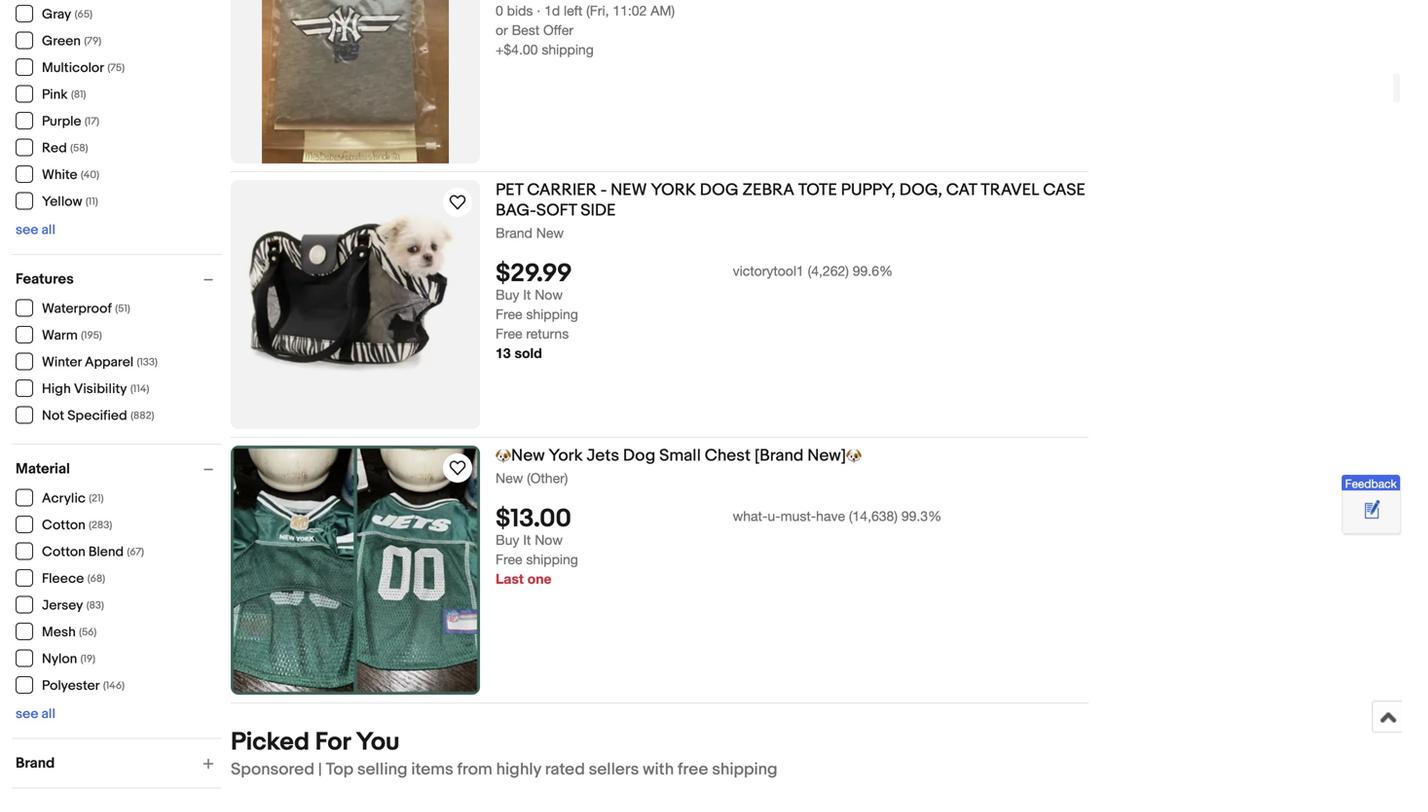 Task type: locate. For each thing, give the bounding box(es) containing it.
0 vertical spatial see
[[16, 222, 38, 239]]

1 now from the top
[[535, 287, 563, 303]]

now
[[535, 287, 563, 303], [535, 533, 563, 549]]

bids
[[507, 3, 533, 19]]

1 cotton from the top
[[42, 518, 85, 534]]

shipping inside picked for you sponsored | top selling items from highly rated sellers with free shipping
[[712, 760, 778, 781]]

see all down yellow
[[16, 222, 55, 239]]

(283)
[[89, 520, 112, 532]]

yellow
[[42, 194, 82, 210]]

all down yellow
[[41, 222, 55, 239]]

3 free from the top
[[496, 552, 523, 568]]

top
[[326, 760, 354, 781]]

(56)
[[79, 627, 97, 640]]

white
[[42, 167, 77, 184]]

2 vertical spatial free
[[496, 552, 523, 568]]

brand
[[496, 225, 533, 241], [16, 755, 55, 773]]

see all button for yellow
[[16, 222, 55, 239]]

1 vertical spatial see all button
[[16, 707, 55, 723]]

pet carrier - new york dog zebra tote puppy, dog, cat travel case bag-soft side heading
[[496, 180, 1086, 221]]

material button
[[16, 461, 222, 478]]

high visibility (114)
[[42, 381, 149, 398]]

new inside 🐶new york jets dog small  chest [brand new]🐶 new (other)
[[496, 471, 523, 487]]

material
[[16, 461, 70, 478]]

it up returns
[[523, 287, 531, 303]]

features
[[16, 271, 74, 288]]

2 it from the top
[[523, 533, 531, 549]]

0 vertical spatial see all
[[16, 222, 55, 239]]

or
[[496, 22, 508, 38]]

york
[[651, 180, 696, 201]]

new york yankees dog pet shirt medium new image
[[262, 0, 449, 164]]

mesh (56)
[[42, 625, 97, 641]]

0 vertical spatial all
[[41, 222, 55, 239]]

0 vertical spatial now
[[535, 287, 563, 303]]

1 vertical spatial new
[[496, 471, 523, 487]]

(133)
[[137, 357, 158, 369]]

new]🐶
[[808, 446, 862, 467]]

now up one
[[535, 533, 563, 549]]

victorytool1 (4,262) 99.6% buy it now free shipping free returns 13 sold
[[496, 263, 893, 362]]

(40)
[[81, 169, 99, 182]]

shipping right free
[[712, 760, 778, 781]]

0 vertical spatial brand
[[496, 225, 533, 241]]

1 vertical spatial cotton
[[42, 545, 85, 561]]

pink
[[42, 87, 68, 103]]

one
[[528, 572, 552, 588]]

it up one
[[523, 533, 531, 549]]

it
[[523, 287, 531, 303], [523, 533, 531, 549]]

1 buy from the top
[[496, 287, 520, 303]]

warm
[[42, 328, 78, 344]]

1 see from the top
[[16, 222, 38, 239]]

free
[[496, 307, 523, 323], [496, 326, 523, 342], [496, 552, 523, 568]]

pet carrier - new york dog zebra tote puppy, dog, cat travel case bag-soft side image
[[231, 208, 480, 402]]

what-
[[733, 509, 768, 525]]

1 vertical spatial all
[[41, 707, 55, 723]]

brand down bag-
[[496, 225, 533, 241]]

2 all from the top
[[41, 707, 55, 723]]

0 vertical spatial cotton
[[42, 518, 85, 534]]

nylon (19)
[[42, 652, 95, 668]]

selling
[[357, 760, 408, 781]]

chest
[[705, 446, 751, 467]]

left
[[564, 3, 583, 19]]

dog
[[623, 446, 656, 467]]

0 vertical spatial new
[[537, 225, 564, 241]]

1 see all from the top
[[16, 222, 55, 239]]

1 vertical spatial free
[[496, 326, 523, 342]]

shipping up one
[[526, 552, 578, 568]]

1 horizontal spatial new
[[537, 225, 564, 241]]

it inside the victorytool1 (4,262) 99.6% buy it now free shipping free returns 13 sold
[[523, 287, 531, 303]]

(19)
[[80, 654, 95, 666]]

buy up 13
[[496, 287, 520, 303]]

tote
[[799, 180, 838, 201]]

yellow (11)
[[42, 194, 98, 210]]

2 see all button from the top
[[16, 707, 55, 723]]

rated
[[545, 760, 585, 781]]

2 see from the top
[[16, 707, 38, 723]]

99.6%
[[853, 263, 893, 279]]

·
[[537, 3, 541, 19]]

new down soft
[[537, 225, 564, 241]]

2 free from the top
[[496, 326, 523, 342]]

now inside the victorytool1 (4,262) 99.6% buy it now free shipping free returns 13 sold
[[535, 287, 563, 303]]

1 all from the top
[[41, 222, 55, 239]]

2 buy from the top
[[496, 533, 520, 549]]

features button
[[16, 271, 222, 288]]

cotton down acrylic
[[42, 518, 85, 534]]

zebra
[[743, 180, 795, 201]]

polyester
[[42, 678, 100, 695]]

(14,638)
[[849, 509, 898, 525]]

jets
[[587, 446, 620, 467]]

victorytool1
[[733, 263, 804, 279]]

(75)
[[108, 62, 125, 75]]

cotton up 'fleece'
[[42, 545, 85, 561]]

(882)
[[131, 410, 154, 423]]

1 vertical spatial see all
[[16, 707, 55, 723]]

1 see all button from the top
[[16, 222, 55, 239]]

1 vertical spatial see
[[16, 707, 38, 723]]

1 vertical spatial buy
[[496, 533, 520, 549]]

best
[[512, 22, 540, 38]]

now up returns
[[535, 287, 563, 303]]

all
[[41, 222, 55, 239], [41, 707, 55, 723]]

(4,262)
[[808, 263, 849, 279]]

gray
[[42, 6, 71, 23]]

sold
[[515, 346, 542, 362]]

see all down polyester at the left
[[16, 707, 55, 723]]

cotton (283)
[[42, 518, 112, 534]]

2 cotton from the top
[[42, 545, 85, 561]]

new down 🐶new
[[496, 471, 523, 487]]

-
[[601, 180, 607, 201]]

0 horizontal spatial brand
[[16, 755, 55, 773]]

shipping up returns
[[526, 307, 578, 323]]

0 vertical spatial free
[[496, 307, 523, 323]]

1 vertical spatial it
[[523, 533, 531, 549]]

polyester (146)
[[42, 678, 125, 695]]

york
[[549, 446, 583, 467]]

shipping down offer
[[542, 42, 594, 58]]

1 horizontal spatial brand
[[496, 225, 533, 241]]

see all
[[16, 222, 55, 239], [16, 707, 55, 723]]

offer
[[544, 22, 574, 38]]

(17)
[[85, 115, 99, 128]]

0 vertical spatial it
[[523, 287, 531, 303]]

0 vertical spatial see all button
[[16, 222, 55, 239]]

see all button down polyester at the left
[[16, 707, 55, 723]]

1 it from the top
[[523, 287, 531, 303]]

winter
[[42, 355, 82, 371]]

0 horizontal spatial new
[[496, 471, 523, 487]]

see all button down yellow
[[16, 222, 55, 239]]

shipping
[[542, 42, 594, 58], [526, 307, 578, 323], [526, 552, 578, 568], [712, 760, 778, 781]]

|
[[318, 760, 322, 781]]

all down polyester at the left
[[41, 707, 55, 723]]

1 vertical spatial now
[[535, 533, 563, 549]]

watch 🐶new york jets dog small  chest [brand new]🐶 image
[[446, 457, 470, 480]]

buy up last
[[496, 533, 520, 549]]

(21)
[[89, 493, 104, 506]]

2 now from the top
[[535, 533, 563, 549]]

it inside what-u-must-have (14,638) 99.3% buy it now free shipping last one
[[523, 533, 531, 549]]

see all for yellow
[[16, 222, 55, 239]]

2 see all from the top
[[16, 707, 55, 723]]

1 vertical spatial brand
[[16, 755, 55, 773]]

nylon
[[42, 652, 77, 668]]

buy inside what-u-must-have (14,638) 99.3% buy it now free shipping last one
[[496, 533, 520, 549]]

🐶new york jets dog small  chest [brand new]🐶 image
[[231, 446, 480, 696]]

new
[[537, 225, 564, 241], [496, 471, 523, 487]]

[brand
[[755, 446, 804, 467]]

(195)
[[81, 330, 102, 342]]

cotton
[[42, 518, 85, 534], [42, 545, 85, 561]]

brand down polyester at the left
[[16, 755, 55, 773]]

am)
[[651, 3, 675, 19]]

red (58)
[[42, 140, 88, 157]]

0 vertical spatial buy
[[496, 287, 520, 303]]

1 free from the top
[[496, 307, 523, 323]]

(146)
[[103, 680, 125, 693]]

(67)
[[127, 546, 144, 559]]



Task type: vqa. For each thing, say whether or not it's contained in the screenshot.
PET CARRIER - NEW YORK DOG ZEBRA TOTE PUPPY, DOG, CAT TRAVEL CASE BAG-SOFT SIDE image
yes



Task type: describe. For each thing, give the bounding box(es) containing it.
acrylic (21)
[[42, 491, 104, 508]]

acrylic
[[42, 491, 86, 508]]

multicolor
[[42, 60, 104, 76]]

11:02
[[613, 3, 647, 19]]

$29.99
[[496, 259, 572, 290]]

🐶new
[[496, 446, 545, 467]]

0
[[496, 3, 503, 19]]

jersey
[[42, 598, 83, 615]]

with
[[643, 760, 674, 781]]

0 bids · 1d left (fri, 11:02 am) or best offer +$4.00 shipping
[[496, 3, 675, 58]]

now inside what-u-must-have (14,638) 99.3% buy it now free shipping last one
[[535, 533, 563, 549]]

(68)
[[87, 573, 105, 586]]

(81)
[[71, 89, 86, 101]]

multicolor (75)
[[42, 60, 125, 76]]

waterproof (51)
[[42, 301, 130, 318]]

(83)
[[86, 600, 104, 613]]

red
[[42, 140, 67, 157]]

purple (17)
[[42, 113, 99, 130]]

sellers
[[589, 760, 639, 781]]

see all for polyester
[[16, 707, 55, 723]]

shipping inside what-u-must-have (14,638) 99.3% buy it now free shipping last one
[[526, 552, 578, 568]]

(65)
[[75, 8, 93, 21]]

white (40)
[[42, 167, 99, 184]]

highly
[[496, 760, 541, 781]]

winter apparel (133)
[[42, 355, 158, 371]]

specified
[[67, 408, 127, 425]]

cotton blend (67)
[[42, 545, 144, 561]]

shipping inside the victorytool1 (4,262) 99.6% buy it now free shipping free returns 13 sold
[[526, 307, 578, 323]]

new inside pet carrier - new york dog zebra tote puppy, dog, cat travel case bag-soft side brand new
[[537, 225, 564, 241]]

sponsored
[[231, 760, 315, 781]]

new
[[611, 180, 647, 201]]

shipping inside "0 bids · 1d left (fri, 11:02 am) or best offer +$4.00 shipping"
[[542, 42, 594, 58]]

what-u-must-have (14,638) 99.3% buy it now free shipping last one
[[496, 509, 942, 588]]

visibility
[[74, 381, 127, 398]]

brand button
[[16, 755, 222, 773]]

cotton for cotton blend
[[42, 545, 85, 561]]

🐶new york jets dog small  chest [brand new]🐶 link
[[496, 446, 1089, 470]]

apparel
[[85, 355, 134, 371]]

see all button for polyester
[[16, 707, 55, 723]]

for
[[315, 728, 351, 758]]

u-
[[768, 509, 781, 525]]

travel
[[981, 180, 1040, 201]]

all for yellow
[[41, 222, 55, 239]]

(79)
[[84, 35, 101, 48]]

green (79)
[[42, 33, 101, 50]]

(58)
[[70, 142, 88, 155]]

items
[[411, 760, 454, 781]]

pink (81)
[[42, 87, 86, 103]]

last
[[496, 572, 524, 588]]

watch pet carrier - new york dog zebra tote puppy, dog, cat travel case bag-soft side image
[[446, 191, 470, 214]]

🐶new york jets dog small  chest [brand new]🐶 heading
[[496, 446, 862, 467]]

mesh
[[42, 625, 76, 641]]

buy inside the victorytool1 (4,262) 99.6% buy it now free shipping free returns 13 sold
[[496, 287, 520, 303]]

(11)
[[86, 196, 98, 208]]

carrier
[[527, 180, 597, 201]]

brand inside pet carrier - new york dog zebra tote puppy, dog, cat travel case bag-soft side brand new
[[496, 225, 533, 241]]

dog
[[700, 180, 739, 201]]

purple
[[42, 113, 81, 130]]

green
[[42, 33, 81, 50]]

see for yellow
[[16, 222, 38, 239]]

waterproof
[[42, 301, 112, 318]]

cat
[[947, 180, 977, 201]]

feedback
[[1346, 477, 1397, 491]]

free inside what-u-must-have (14,638) 99.3% buy it now free shipping last one
[[496, 552, 523, 568]]

(other)
[[527, 471, 568, 487]]

returns
[[526, 326, 569, 342]]

fleece
[[42, 571, 84, 588]]

dog,
[[900, 180, 943, 201]]

(114)
[[130, 383, 149, 396]]

all for polyester
[[41, 707, 55, 723]]

jersey (83)
[[42, 598, 104, 615]]

cotton for cotton
[[42, 518, 85, 534]]

puppy,
[[841, 180, 896, 201]]

from
[[457, 760, 493, 781]]

99.3%
[[902, 509, 942, 525]]

pet
[[496, 180, 523, 201]]

picked
[[231, 728, 310, 758]]

picked for you sponsored | top selling items from highly rated sellers with free shipping
[[231, 728, 778, 781]]

🐶new york jets dog small  chest [brand new]🐶 new (other)
[[496, 446, 862, 487]]

13
[[496, 346, 511, 362]]

high
[[42, 381, 71, 398]]

see for polyester
[[16, 707, 38, 723]]

blend
[[88, 545, 124, 561]]

pet carrier - new york dog zebra tote puppy, dog, cat travel case bag-soft side brand new
[[496, 180, 1086, 241]]

(fri,
[[587, 3, 609, 19]]

small
[[660, 446, 701, 467]]

$13.00
[[496, 505, 572, 535]]

(51)
[[115, 303, 130, 316]]



